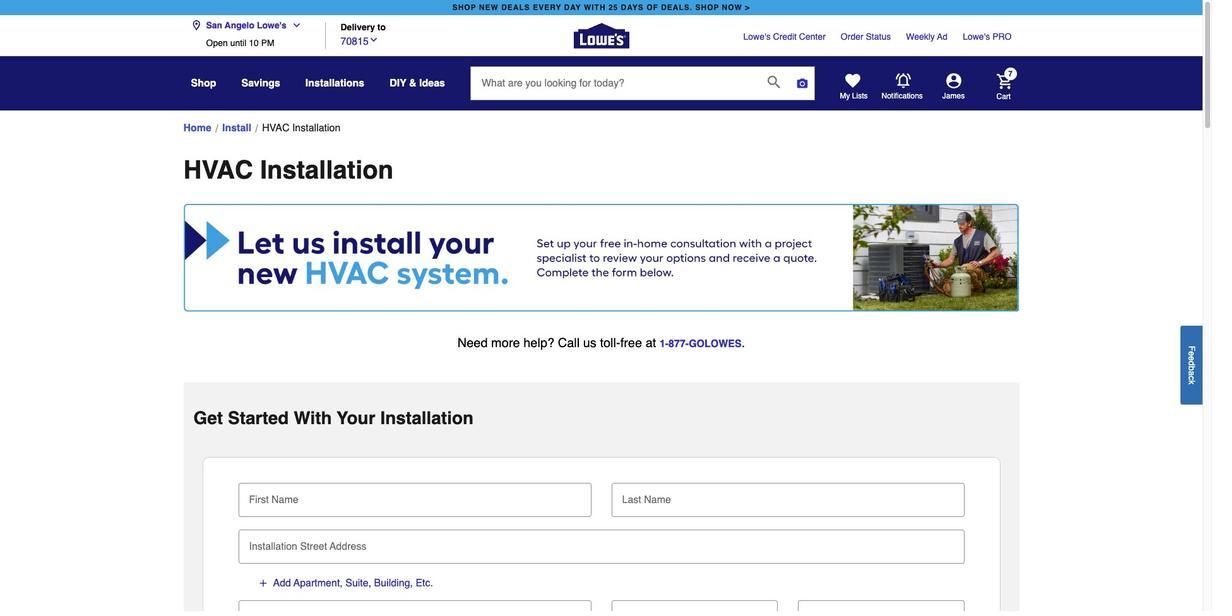 Task type: describe. For each thing, give the bounding box(es) containing it.
angelo
[[225, 20, 255, 30]]

installation street address
[[249, 541, 367, 553]]

First Name text field
[[243, 483, 586, 511]]

to
[[378, 22, 386, 32]]

with
[[584, 3, 606, 12]]

home link
[[183, 121, 212, 136]]

suite,
[[346, 578, 371, 589]]

ideas
[[419, 78, 445, 89]]

at
[[646, 336, 656, 351]]

james button
[[924, 73, 984, 101]]

70815 button
[[341, 33, 379, 49]]

7
[[1009, 70, 1013, 79]]

first name
[[249, 495, 299, 506]]

877-
[[669, 339, 689, 350]]

days
[[621, 3, 644, 12]]

0 vertical spatial hvac installation
[[262, 123, 341, 134]]

search image
[[768, 76, 781, 88]]

camera image
[[796, 77, 809, 90]]

san angelo lowe's
[[206, 20, 287, 30]]

now
[[722, 3, 743, 12]]

lowe's credit center link
[[744, 30, 826, 43]]

get
[[194, 408, 223, 428]]

a
[[1187, 371, 1197, 376]]

weekly ad
[[906, 32, 948, 42]]

ad
[[937, 32, 948, 42]]

street
[[300, 541, 327, 553]]

my
[[840, 92, 850, 100]]

us
[[583, 336, 597, 351]]

last
[[622, 495, 641, 506]]

1 vertical spatial hvac
[[183, 155, 253, 184]]

1-877-golowes link
[[660, 339, 742, 350]]

1-
[[660, 339, 669, 350]]

shop button
[[191, 72, 216, 95]]

diy & ideas button
[[390, 72, 445, 95]]

toll-
[[600, 336, 621, 351]]

notifications
[[882, 91, 923, 100]]

until
[[230, 38, 247, 48]]

with
[[294, 408, 332, 428]]

credit
[[773, 32, 797, 42]]

lowe's pro
[[963, 32, 1012, 42]]

etc.
[[416, 578, 433, 589]]

diy
[[390, 78, 407, 89]]

pro
[[993, 32, 1012, 42]]

center
[[799, 32, 826, 42]]

savings
[[242, 78, 280, 89]]

lowe's inside the san angelo lowe's "button"
[[257, 20, 287, 30]]

2 shop from the left
[[696, 3, 720, 12]]

installation inside "link"
[[292, 123, 341, 134]]

installations
[[306, 78, 365, 89]]

10
[[249, 38, 259, 48]]

shop
[[191, 78, 216, 89]]

order status link
[[841, 30, 891, 43]]

.
[[742, 336, 745, 351]]

your
[[337, 408, 376, 428]]

diy & ideas
[[390, 78, 445, 89]]

hvac inside "link"
[[262, 123, 290, 134]]

san angelo lowe's button
[[191, 13, 307, 38]]

>
[[745, 3, 750, 12]]

d
[[1187, 361, 1197, 366]]

let us install your new h v a c system. set up your free in-home consultation. image
[[183, 204, 1020, 312]]

every
[[533, 3, 562, 12]]

open
[[206, 38, 228, 48]]



Task type: vqa. For each thing, say whether or not it's contained in the screenshot.
PASSWORD Password Field
no



Task type: locate. For each thing, give the bounding box(es) containing it.
weekly ad link
[[906, 30, 948, 43]]

location image
[[191, 20, 201, 30]]

installations button
[[306, 72, 365, 95]]

1 vertical spatial hvac installation
[[183, 155, 394, 184]]

hvac installation down hvac installation "link"
[[183, 155, 394, 184]]

open until 10 pm
[[206, 38, 275, 48]]

1 horizontal spatial hvac
[[262, 123, 290, 134]]

call
[[558, 336, 580, 351]]

get started with your installation
[[194, 408, 474, 428]]

0 horizontal spatial shop
[[453, 3, 477, 12]]

f e e d b a c k button
[[1181, 326, 1203, 405]]

shop
[[453, 3, 477, 12], [696, 3, 720, 12]]

name
[[272, 495, 299, 506], [644, 495, 671, 506]]

hvac installation down installations button on the left top of the page
[[262, 123, 341, 134]]

need
[[458, 336, 488, 351]]

lowe's left 'pro'
[[963, 32, 990, 42]]

None search field
[[470, 66, 815, 112]]

deals
[[502, 3, 530, 12]]

my lists link
[[840, 73, 868, 101]]

of
[[647, 3, 659, 12]]

Installation Street Address text field
[[243, 530, 960, 558]]

Last Name text field
[[617, 483, 960, 511]]

c
[[1187, 376, 1197, 380]]

hvac
[[262, 123, 290, 134], [183, 155, 253, 184]]

1 horizontal spatial name
[[644, 495, 671, 506]]

my lists
[[840, 92, 868, 100]]

1 name from the left
[[272, 495, 299, 506]]

shop left new
[[453, 3, 477, 12]]

lowe's up pm
[[257, 20, 287, 30]]

lists
[[852, 92, 868, 100]]

james
[[943, 92, 965, 100]]

e up d
[[1187, 351, 1197, 356]]

lowe's inside the lowe's credit center link
[[744, 32, 771, 42]]

name for last name
[[644, 495, 671, 506]]

1 horizontal spatial shop
[[696, 3, 720, 12]]

e up b
[[1187, 356, 1197, 361]]

0 vertical spatial hvac
[[262, 123, 290, 134]]

hvac down install
[[183, 155, 253, 184]]

lowe's pro link
[[963, 30, 1012, 43]]

delivery
[[341, 22, 375, 32]]

weekly
[[906, 32, 935, 42]]

home
[[183, 123, 212, 134]]

0 horizontal spatial name
[[272, 495, 299, 506]]

lowe's home improvement cart image
[[997, 74, 1012, 89]]

help?
[[524, 336, 555, 351]]

status
[[866, 32, 891, 42]]

need more help? call us toll-free at 1-877-golowes .
[[458, 336, 745, 351]]

shop left now
[[696, 3, 720, 12]]

2 horizontal spatial lowe's
[[963, 32, 990, 42]]

lowe's
[[257, 20, 287, 30], [744, 32, 771, 42], [963, 32, 990, 42]]

hvac installation
[[262, 123, 341, 134], [183, 155, 394, 184]]

f
[[1187, 346, 1197, 351]]

deals.
[[661, 3, 693, 12]]

delivery to
[[341, 22, 386, 32]]

last name
[[622, 495, 671, 506]]

plus image
[[258, 579, 268, 589]]

lowe's home improvement logo image
[[574, 8, 629, 63]]

hvac right install link
[[262, 123, 290, 134]]

pm
[[261, 38, 275, 48]]

lowe's home improvement lists image
[[845, 73, 860, 88]]

25
[[609, 3, 618, 12]]

install
[[222, 123, 251, 134]]

2 name from the left
[[644, 495, 671, 506]]

savings button
[[242, 72, 280, 95]]

chevron down image down to
[[369, 34, 379, 45]]

more
[[491, 336, 520, 351]]

name right first
[[272, 495, 299, 506]]

f e e d b a c k
[[1187, 346, 1197, 385]]

&
[[409, 78, 417, 89]]

0 horizontal spatial hvac
[[183, 155, 253, 184]]

chevron down image right the angelo
[[287, 20, 302, 30]]

day
[[564, 3, 581, 12]]

2 e from the top
[[1187, 356, 1197, 361]]

0 horizontal spatial chevron down image
[[287, 20, 302, 30]]

hvac installation link
[[262, 121, 341, 136]]

add apartment, suite, building, etc.
[[273, 578, 433, 589]]

0 vertical spatial chevron down image
[[287, 20, 302, 30]]

address
[[330, 541, 367, 553]]

install link
[[222, 121, 251, 136]]

add apartment, suite, building, etc. button
[[257, 577, 434, 591]]

k
[[1187, 380, 1197, 385]]

started
[[228, 408, 289, 428]]

chevron down image inside the san angelo lowe's "button"
[[287, 20, 302, 30]]

lowe's left credit
[[744, 32, 771, 42]]

first
[[249, 495, 269, 506]]

free
[[621, 336, 642, 351]]

1 horizontal spatial lowe's
[[744, 32, 771, 42]]

shop new deals every day with 25 days of deals. shop now >
[[453, 3, 750, 12]]

b
[[1187, 366, 1197, 371]]

chevron down image inside 70815 button
[[369, 34, 379, 45]]

order status
[[841, 32, 891, 42]]

1 vertical spatial chevron down image
[[369, 34, 379, 45]]

new
[[479, 3, 499, 12]]

order
[[841, 32, 864, 42]]

lowe's home improvement notification center image
[[896, 73, 911, 88]]

lowe's inside lowe's pro link
[[963, 32, 990, 42]]

1 shop from the left
[[453, 3, 477, 12]]

lowe's for lowe's credit center
[[744, 32, 771, 42]]

lowe's credit center
[[744, 32, 826, 42]]

e
[[1187, 351, 1197, 356], [1187, 356, 1197, 361]]

1 e from the top
[[1187, 351, 1197, 356]]

installation
[[292, 123, 341, 134], [260, 155, 394, 184], [380, 408, 474, 428], [249, 541, 297, 553]]

Search Query text field
[[471, 67, 758, 100]]

add
[[273, 578, 291, 589]]

san
[[206, 20, 222, 30]]

name right last
[[644, 495, 671, 506]]

chevron down image
[[287, 20, 302, 30], [369, 34, 379, 45]]

apartment,
[[294, 578, 343, 589]]

building,
[[374, 578, 413, 589]]

0 horizontal spatial lowe's
[[257, 20, 287, 30]]

name for first name
[[272, 495, 299, 506]]

1 horizontal spatial chevron down image
[[369, 34, 379, 45]]

lowe's for lowe's pro
[[963, 32, 990, 42]]

shop new deals every day with 25 days of deals. shop now > link
[[450, 0, 753, 15]]

golowes
[[689, 339, 742, 350]]

cart
[[997, 92, 1011, 101]]

70815
[[341, 36, 369, 47]]



